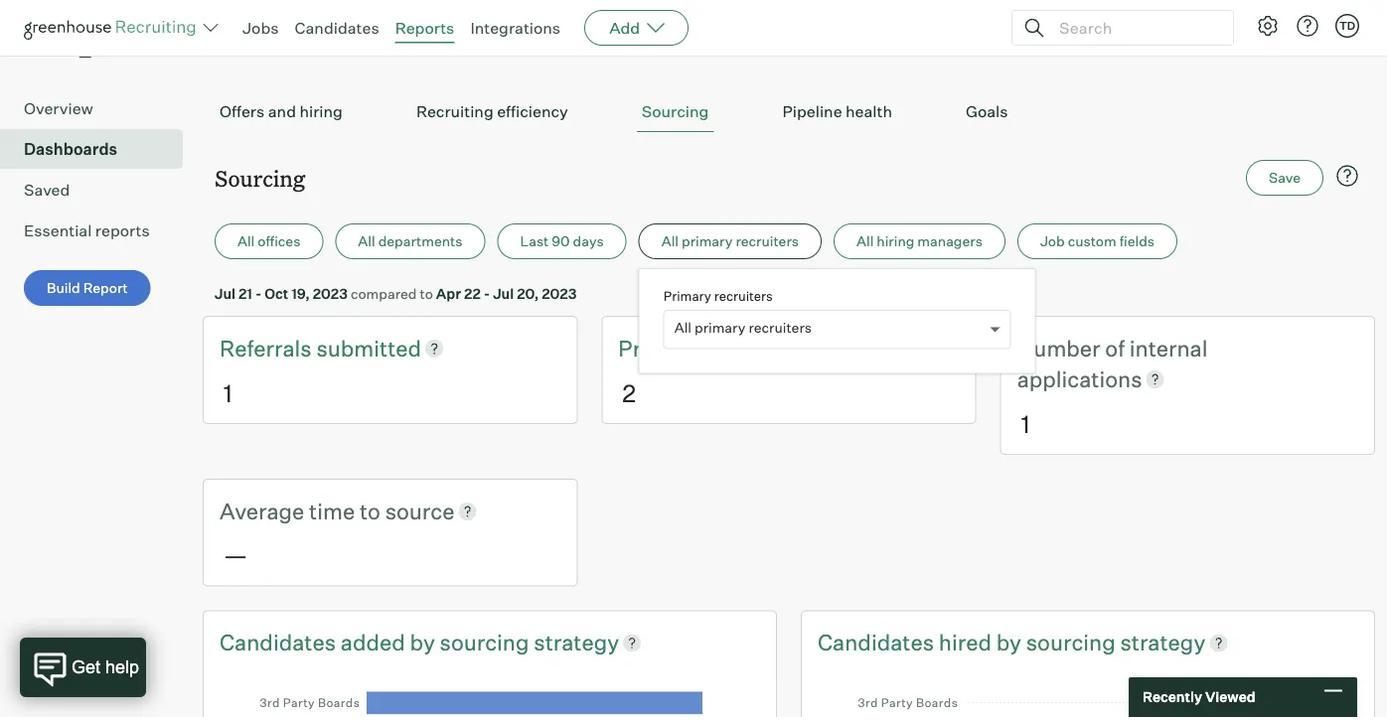Task type: vqa. For each thing, say whether or not it's contained in the screenshot.
tab list
yes



Task type: describe. For each thing, give the bounding box(es) containing it.
recruiting efficiency
[[416, 102, 568, 121]]

strategy link for candidates added by sourcing
[[534, 628, 619, 658]]

recruiters inside "button"
[[736, 233, 799, 250]]

1 vertical spatial added
[[341, 629, 405, 657]]

goals
[[966, 102, 1008, 121]]

recently
[[1143, 689, 1203, 706]]

all hiring managers button
[[834, 224, 1006, 260]]

recruiting efficiency button
[[411, 92, 573, 132]]

pipeline health button
[[778, 92, 897, 132]]

sourcing button
[[637, 92, 714, 132]]

1 vertical spatial recruiters
[[714, 288, 773, 304]]

hiring inside "button"
[[877, 233, 915, 250]]

referrals link
[[220, 333, 317, 364]]

—
[[224, 541, 248, 571]]

2
[[622, 378, 636, 408]]

offices
[[258, 233, 301, 250]]

all hiring managers
[[857, 233, 983, 250]]

hiring inside button
[[300, 102, 343, 121]]

candidates for candidates hired by sourcing
[[818, 629, 934, 657]]

saved link
[[24, 178, 175, 202]]

sourcing for candidates added by sourcing
[[440, 629, 529, 657]]

essential reports link
[[24, 219, 175, 243]]

offers and hiring
[[220, 102, 343, 121]]

number of internal
[[1017, 335, 1213, 362]]

essential reports
[[24, 221, 150, 241]]

save button
[[1246, 160, 1324, 196]]

1 horizontal spatial 1
[[1021, 409, 1030, 439]]

0 horizontal spatial 1
[[224, 378, 232, 408]]

all for all primary recruiters "button"
[[662, 233, 679, 250]]

days
[[573, 233, 604, 250]]

integrations
[[470, 18, 561, 38]]

xychart image for candidates hired by sourcing
[[846, 677, 1331, 718]]

health
[[846, 102, 892, 121]]

1 - from the left
[[255, 285, 262, 302]]

referrals
[[220, 335, 317, 362]]

overview
[[24, 99, 93, 118]]

jobs
[[242, 18, 279, 38]]

source
[[385, 497, 455, 525]]

apr
[[436, 285, 461, 302]]

by for added
[[410, 629, 435, 657]]

td button
[[1336, 14, 1360, 38]]

strategy for candidates hired by sourcing
[[1120, 629, 1206, 657]]

all primary recruiters inside "button"
[[662, 233, 799, 250]]

all offices
[[238, 233, 301, 250]]

0 vertical spatial added
[[727, 335, 791, 362]]

1 horizontal spatial to
[[420, 285, 433, 302]]

1 vertical spatial all primary recruiters
[[675, 319, 812, 337]]

prospects
[[618, 335, 727, 362]]

dashboards link
[[24, 137, 175, 161]]

td button
[[1332, 10, 1364, 42]]

custom
[[1068, 233, 1117, 250]]

last
[[520, 233, 549, 250]]

candidates link for candidates hired by sourcing
[[818, 628, 939, 658]]

report
[[83, 279, 128, 297]]

by link for added
[[410, 628, 440, 658]]

add
[[609, 18, 640, 38]]

candidates for candidates added by sourcing
[[220, 629, 336, 657]]

of
[[1105, 335, 1125, 362]]

overview link
[[24, 97, 175, 120]]

build report button
[[24, 271, 151, 306]]

reports
[[95, 221, 150, 241]]

saved
[[24, 180, 70, 200]]

oct
[[265, 285, 288, 302]]

greenhouse recruiting image
[[24, 16, 203, 40]]

dashboards
[[24, 139, 117, 159]]

candidates added by sourcing
[[220, 629, 534, 657]]

candidates for candidates
[[295, 18, 379, 38]]

viewed
[[1205, 689, 1256, 706]]

Search text field
[[1054, 13, 1215, 42]]

all primary recruiters button
[[639, 224, 822, 260]]

1 vertical spatial sourcing
[[215, 163, 305, 193]]

average
[[220, 497, 304, 525]]

20,
[[517, 285, 539, 302]]

hired
[[939, 629, 992, 657]]

recently viewed
[[1143, 689, 1256, 706]]

1 horizontal spatial added link
[[727, 333, 791, 364]]

submitted
[[317, 335, 421, 362]]

jul 21 - oct 19, 2023 compared to apr 22 - jul 20, 2023
[[215, 285, 577, 302]]

prospects link
[[618, 333, 727, 364]]

2 - from the left
[[484, 285, 490, 302]]



Task type: locate. For each thing, give the bounding box(es) containing it.
hired link
[[939, 628, 997, 658]]

0 vertical spatial recruiters
[[736, 233, 799, 250]]

1 horizontal spatial sourcing
[[642, 102, 709, 121]]

sourcing up the all offices
[[215, 163, 305, 193]]

reports link
[[395, 18, 455, 38]]

last 90 days button
[[497, 224, 627, 260]]

xychart image
[[247, 677, 732, 718], [846, 677, 1331, 718]]

recruiters down "primary recruiters"
[[749, 319, 812, 337]]

sourcing link
[[440, 628, 534, 658], [1026, 628, 1120, 658]]

0 horizontal spatial sourcing
[[440, 629, 529, 657]]

0 horizontal spatial added link
[[341, 628, 410, 658]]

22
[[464, 285, 481, 302]]

by
[[410, 629, 435, 657], [997, 629, 1022, 657]]

internal
[[1130, 335, 1208, 362]]

2 by link from the left
[[997, 628, 1026, 658]]

2 vertical spatial recruiters
[[749, 319, 812, 337]]

offers
[[220, 102, 265, 121]]

add button
[[585, 10, 689, 46]]

fields
[[1120, 233, 1155, 250]]

submitted link
[[317, 333, 421, 364]]

compared
[[351, 285, 417, 302]]

0 horizontal spatial by link
[[410, 628, 440, 658]]

1 horizontal spatial by
[[997, 629, 1022, 657]]

candidates down —
[[220, 629, 336, 657]]

managers
[[918, 233, 983, 250]]

build report
[[47, 279, 128, 297]]

primary inside "button"
[[682, 233, 733, 250]]

sourcing inside button
[[642, 102, 709, 121]]

1 vertical spatial hiring
[[877, 233, 915, 250]]

jobs link
[[242, 18, 279, 38]]

1 sourcing link from the left
[[440, 628, 534, 658]]

added link
[[727, 333, 791, 364], [341, 628, 410, 658]]

primary down "primary recruiters"
[[695, 319, 746, 337]]

0 horizontal spatial hiring
[[300, 102, 343, 121]]

1 jul from the left
[[215, 285, 236, 302]]

job
[[1040, 233, 1065, 250]]

21
[[239, 285, 252, 302]]

hiring
[[300, 102, 343, 121], [877, 233, 915, 250]]

faq image
[[1336, 164, 1360, 188]]

1 horizontal spatial jul
[[493, 285, 514, 302]]

all primary recruiters up "primary recruiters"
[[662, 233, 799, 250]]

hiring left the managers
[[877, 233, 915, 250]]

1 2023 from the left
[[313, 285, 348, 302]]

1 horizontal spatial sourcing
[[1026, 629, 1116, 657]]

reports
[[24, 1, 185, 60], [395, 18, 455, 38]]

all primary recruiters down "primary recruiters"
[[675, 319, 812, 337]]

2 xychart image from the left
[[846, 677, 1331, 718]]

recruiting
[[416, 102, 494, 121]]

1 horizontal spatial xychart image
[[846, 677, 1331, 718]]

to
[[420, 285, 433, 302], [360, 497, 381, 525]]

build
[[47, 279, 80, 297]]

goals button
[[961, 92, 1013, 132]]

to right time
[[360, 497, 381, 525]]

- right 22 on the top
[[484, 285, 490, 302]]

strategy
[[534, 629, 619, 657], [1120, 629, 1206, 657]]

1 horizontal spatial sourcing link
[[1026, 628, 1120, 658]]

jul left the 21
[[215, 285, 236, 302]]

0 horizontal spatial by
[[410, 629, 435, 657]]

job custom fields button
[[1018, 224, 1178, 260]]

candidates right the jobs link
[[295, 18, 379, 38]]

candidates link
[[295, 18, 379, 38], [220, 628, 341, 658], [818, 628, 939, 658]]

candidates link for candidates added by sourcing
[[220, 628, 341, 658]]

1 horizontal spatial added
[[727, 335, 791, 362]]

primary
[[664, 288, 711, 304]]

0 horizontal spatial added
[[341, 629, 405, 657]]

save
[[1269, 169, 1301, 187]]

1 by link from the left
[[410, 628, 440, 658]]

1 horizontal spatial strategy link
[[1120, 628, 1206, 658]]

by for hired
[[997, 629, 1022, 657]]

applications
[[1017, 365, 1142, 393]]

all left departments
[[358, 233, 375, 250]]

all departments button
[[335, 224, 485, 260]]

19,
[[291, 285, 310, 302]]

all for the all departments button at the top left
[[358, 233, 375, 250]]

0 horizontal spatial jul
[[215, 285, 236, 302]]

2 2023 from the left
[[542, 285, 577, 302]]

sourcing for candidates hired by sourcing
[[1026, 629, 1116, 657]]

0 horizontal spatial strategy link
[[534, 628, 619, 658]]

offers and hiring button
[[215, 92, 348, 132]]

1 strategy from the left
[[534, 629, 619, 657]]

all left the managers
[[857, 233, 874, 250]]

sourcing link for candidates hired by sourcing
[[1026, 628, 1120, 658]]

last 90 days
[[520, 233, 604, 250]]

departments
[[378, 233, 463, 250]]

0 horizontal spatial -
[[255, 285, 262, 302]]

2 sourcing link from the left
[[1026, 628, 1120, 658]]

1 horizontal spatial by link
[[997, 628, 1026, 658]]

by link
[[410, 628, 440, 658], [997, 628, 1026, 658]]

0 horizontal spatial strategy
[[534, 629, 619, 657]]

all
[[238, 233, 255, 250], [358, 233, 375, 250], [662, 233, 679, 250], [857, 233, 874, 250], [675, 319, 692, 337]]

all left 'offices'
[[238, 233, 255, 250]]

pipeline
[[783, 102, 842, 121]]

1 vertical spatial 1
[[1021, 409, 1030, 439]]

0 vertical spatial primary
[[682, 233, 733, 250]]

jul left 20,
[[493, 285, 514, 302]]

jul
[[215, 285, 236, 302], [493, 285, 514, 302]]

90
[[552, 233, 570, 250]]

sourcing down the add popup button
[[642, 102, 709, 121]]

to left apr
[[420, 285, 433, 302]]

by link for hired
[[997, 628, 1026, 658]]

essential
[[24, 221, 92, 241]]

2023 right 19, on the left
[[313, 285, 348, 302]]

reports up overview link
[[24, 1, 185, 60]]

candidates hired by sourcing
[[818, 629, 1120, 657]]

1 vertical spatial added link
[[341, 628, 410, 658]]

average time to
[[220, 497, 385, 525]]

1 xychart image from the left
[[247, 677, 732, 718]]

1 horizontal spatial strategy
[[1120, 629, 1206, 657]]

0 vertical spatial to
[[420, 285, 433, 302]]

all down primary
[[675, 319, 692, 337]]

strategy link for candidates hired by sourcing
[[1120, 628, 1206, 658]]

1 vertical spatial primary
[[695, 319, 746, 337]]

reports up recruiting
[[395, 18, 455, 38]]

time
[[309, 497, 355, 525]]

0 vertical spatial all primary recruiters
[[662, 233, 799, 250]]

0 vertical spatial added link
[[727, 333, 791, 364]]

efficiency
[[497, 102, 568, 121]]

all primary recruiters
[[662, 233, 799, 250], [675, 319, 812, 337]]

strategy for candidates added by sourcing
[[534, 629, 619, 657]]

all offices button
[[215, 224, 323, 260]]

td
[[1340, 19, 1356, 32]]

0 vertical spatial hiring
[[300, 102, 343, 121]]

sourcing
[[642, 102, 709, 121], [215, 163, 305, 193]]

0 horizontal spatial reports
[[24, 1, 185, 60]]

all departments
[[358, 233, 463, 250]]

xychart image for candidates added by sourcing
[[247, 677, 732, 718]]

0 horizontal spatial xychart image
[[247, 677, 732, 718]]

strategy link
[[534, 628, 619, 658], [1120, 628, 1206, 658]]

1 strategy link from the left
[[534, 628, 619, 658]]

primary recruiters
[[664, 288, 773, 304]]

1 horizontal spatial reports
[[395, 18, 455, 38]]

job custom fields
[[1040, 233, 1155, 250]]

1 horizontal spatial hiring
[[877, 233, 915, 250]]

1 down "applications"
[[1021, 409, 1030, 439]]

2 sourcing from the left
[[1026, 629, 1116, 657]]

2023
[[313, 285, 348, 302], [542, 285, 577, 302]]

2023 right 20,
[[542, 285, 577, 302]]

all for all offices button
[[238, 233, 255, 250]]

2 by from the left
[[997, 629, 1022, 657]]

1 down referrals link
[[224, 378, 232, 408]]

2 strategy from the left
[[1120, 629, 1206, 657]]

0 vertical spatial sourcing
[[642, 102, 709, 121]]

1 horizontal spatial -
[[484, 285, 490, 302]]

1 by from the left
[[410, 629, 435, 657]]

2 strategy link from the left
[[1120, 628, 1206, 658]]

and
[[268, 102, 296, 121]]

0 horizontal spatial 2023
[[313, 285, 348, 302]]

tab list containing offers and hiring
[[215, 92, 1364, 132]]

integrations link
[[470, 18, 561, 38]]

0 horizontal spatial sourcing link
[[440, 628, 534, 658]]

configure image
[[1256, 14, 1280, 38]]

-
[[255, 285, 262, 302], [484, 285, 490, 302]]

0 horizontal spatial to
[[360, 497, 381, 525]]

candidates left hired
[[818, 629, 934, 657]]

all up primary
[[662, 233, 679, 250]]

0 horizontal spatial sourcing
[[215, 163, 305, 193]]

primary
[[682, 233, 733, 250], [695, 319, 746, 337]]

candidates
[[295, 18, 379, 38], [220, 629, 336, 657], [818, 629, 934, 657]]

number
[[1017, 335, 1101, 362]]

1 sourcing from the left
[[440, 629, 529, 657]]

tab list
[[215, 92, 1364, 132]]

recruiters up "primary recruiters"
[[736, 233, 799, 250]]

2 jul from the left
[[493, 285, 514, 302]]

1 horizontal spatial 2023
[[542, 285, 577, 302]]

all for all hiring managers "button"
[[857, 233, 874, 250]]

hiring right and on the left of the page
[[300, 102, 343, 121]]

added
[[727, 335, 791, 362], [341, 629, 405, 657]]

1 vertical spatial to
[[360, 497, 381, 525]]

- right the 21
[[255, 285, 262, 302]]

recruiters down all primary recruiters "button"
[[714, 288, 773, 304]]

pipeline health
[[783, 102, 892, 121]]

sourcing link for candidates added by sourcing
[[440, 628, 534, 658]]

primary up "primary recruiters"
[[682, 233, 733, 250]]

0 vertical spatial 1
[[224, 378, 232, 408]]



